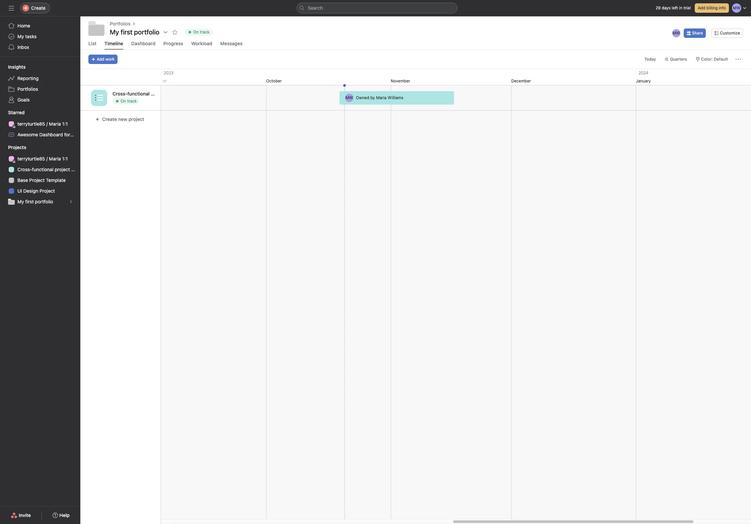 Task type: vqa. For each thing, say whether or not it's contained in the screenshot.
'Priority' dropdown button in the top of the page
no



Task type: describe. For each thing, give the bounding box(es) containing it.
first
[[25, 199, 34, 204]]

january
[[636, 78, 651, 83]]

base
[[17, 177, 28, 183]]

timeline
[[105, 41, 123, 46]]

help button
[[48, 509, 74, 521]]

plan inside projects element
[[71, 167, 80, 172]]

in
[[680, 5, 683, 10]]

color: default
[[702, 57, 728, 62]]

reporting link
[[4, 73, 76, 84]]

workload link
[[191, 41, 212, 50]]

days
[[662, 5, 671, 10]]

billing
[[707, 5, 718, 10]]

see details, my first portfolio image
[[69, 200, 73, 204]]

default
[[714, 57, 728, 62]]

december
[[512, 78, 531, 83]]

project for cross-functional project plan link
[[55, 167, 70, 172]]

1:1 for project
[[62, 156, 68, 162]]

quarters button
[[662, 55, 691, 64]]

progress link
[[164, 41, 183, 50]]

template
[[46, 177, 66, 183]]

project for create new project button
[[129, 116, 144, 122]]

0 horizontal spatial track
[[127, 99, 137, 104]]

timeline link
[[105, 41, 123, 50]]

0 vertical spatial portfolios link
[[110, 20, 131, 27]]

projects button
[[0, 144, 26, 151]]

terryturtle85 for awesome
[[17, 121, 45, 127]]

base project template link
[[4, 175, 76, 186]]

progress
[[164, 41, 183, 46]]

first portfolio
[[121, 28, 160, 36]]

cross-functional project plan inside projects element
[[17, 167, 80, 172]]

trial
[[684, 5, 691, 10]]

add for add work
[[97, 57, 104, 62]]

my first portfolio
[[110, 28, 160, 36]]

add work
[[97, 57, 115, 62]]

today
[[645, 57, 656, 62]]

insights element
[[0, 61, 80, 107]]

october
[[266, 78, 282, 83]]

insights
[[8, 64, 26, 70]]

home
[[17, 23, 30, 28]]

ui design project
[[17, 188, 55, 194]]

my first portfolio link
[[4, 196, 76, 207]]

hide sidebar image
[[9, 5, 14, 11]]

messages
[[220, 41, 243, 46]]

list
[[88, 41, 96, 46]]

williams
[[388, 95, 404, 100]]

design
[[23, 188, 38, 194]]

owned by maria williams
[[356, 95, 404, 100]]

2023
[[164, 70, 174, 75]]

info
[[719, 5, 726, 10]]

goals link
[[4, 94, 76, 105]]

add work button
[[88, 55, 118, 64]]

show options image
[[163, 29, 168, 35]]

/ for dashboard
[[46, 121, 48, 127]]

search button
[[297, 3, 458, 13]]

29
[[656, 5, 661, 10]]

global element
[[0, 16, 80, 57]]

create button
[[20, 3, 50, 13]]

1:1 for for
[[62, 121, 68, 127]]

my for my tasks
[[17, 34, 24, 39]]

customize
[[720, 30, 740, 35]]

on inside on track dropdown button
[[193, 29, 199, 35]]

list link
[[88, 41, 96, 50]]

inbox link
[[4, 42, 76, 53]]

september
[[146, 78, 167, 83]]

goals
[[17, 97, 30, 103]]

invite button
[[6, 509, 35, 521]]

0 vertical spatial maria
[[376, 95, 387, 100]]

on track button
[[182, 27, 215, 37]]

1 horizontal spatial cross-
[[113, 91, 127, 96]]

dashboard link
[[131, 41, 156, 50]]

add to starred image
[[172, 29, 178, 35]]

maria for awesome dashboard for new project
[[49, 121, 61, 127]]

for
[[64, 132, 70, 137]]

functional inside projects element
[[32, 167, 53, 172]]

add for add billing info
[[698, 5, 706, 10]]

project inside starred element
[[82, 132, 98, 137]]

1 horizontal spatial cross-functional project plan
[[113, 91, 177, 96]]

ui
[[17, 188, 22, 194]]

on track inside dropdown button
[[193, 29, 210, 35]]

2023 august
[[21, 70, 174, 83]]

terryturtle85 / maria 1:1 link for functional
[[4, 153, 76, 164]]

create for create new project
[[102, 116, 117, 122]]

help
[[59, 512, 70, 518]]

messages link
[[220, 41, 243, 50]]

2024
[[639, 70, 649, 75]]

0 horizontal spatial on
[[121, 99, 126, 104]]

0 vertical spatial functional
[[127, 91, 150, 96]]

my first portfolio
[[17, 199, 53, 204]]

0 vertical spatial portfolios
[[110, 21, 131, 26]]

dashboard inside starred element
[[39, 132, 63, 137]]

tasks
[[25, 34, 37, 39]]

portfolio
[[35, 199, 53, 204]]

create new project button
[[91, 113, 149, 125]]

owned
[[356, 95, 370, 100]]



Task type: locate. For each thing, give the bounding box(es) containing it.
terryturtle85 / maria 1:1 for dashboard
[[17, 121, 68, 127]]

0 vertical spatial 1:1
[[62, 121, 68, 127]]

share button
[[684, 28, 706, 38]]

1 vertical spatial cross-functional project plan
[[17, 167, 80, 172]]

0 vertical spatial /
[[46, 121, 48, 127]]

1 vertical spatial /
[[46, 156, 48, 162]]

ui design project link
[[4, 186, 76, 196]]

my left tasks
[[17, 34, 24, 39]]

project
[[151, 91, 167, 96], [129, 116, 144, 122], [55, 167, 70, 172]]

color:
[[702, 57, 713, 62]]

awesome dashboard for new project
[[17, 132, 98, 137]]

1:1 up template
[[62, 156, 68, 162]]

1:1 inside starred element
[[62, 121, 68, 127]]

add left billing
[[698, 5, 706, 10]]

1 vertical spatial terryturtle85 / maria 1:1
[[17, 156, 68, 162]]

functional up base project template
[[32, 167, 53, 172]]

dashboard down first portfolio
[[131, 41, 156, 46]]

mw left owned
[[346, 95, 353, 100]]

/ inside starred element
[[46, 121, 48, 127]]

mw left share button
[[673, 30, 680, 35]]

1 vertical spatial functional
[[32, 167, 53, 172]]

0 horizontal spatial cross-functional project plan
[[17, 167, 80, 172]]

list image
[[95, 94, 103, 102]]

project up portfolio on the left top
[[40, 188, 55, 194]]

0 horizontal spatial portfolios link
[[4, 84, 76, 94]]

customize button
[[712, 28, 744, 38]]

new
[[118, 116, 127, 122]]

more actions image
[[736, 57, 741, 62]]

portfolios down the august
[[17, 86, 38, 92]]

invite
[[19, 512, 31, 518]]

my for my first portfolio
[[110, 28, 119, 36]]

0 vertical spatial cross-functional project plan
[[113, 91, 177, 96]]

mw
[[673, 30, 680, 35], [346, 95, 353, 100]]

maria up cross-functional project plan link
[[49, 156, 61, 162]]

my up timeline
[[110, 28, 119, 36]]

cross-
[[113, 91, 127, 96], [17, 167, 32, 172]]

2 vertical spatial project
[[55, 167, 70, 172]]

terryturtle85 / maria 1:1 up awesome dashboard for new project link
[[17, 121, 68, 127]]

1 vertical spatial create
[[102, 116, 117, 122]]

terryturtle85 / maria 1:1 link up base project template
[[4, 153, 76, 164]]

create for create
[[31, 5, 46, 11]]

portfolios link down the august
[[4, 84, 76, 94]]

0 vertical spatial on
[[193, 29, 199, 35]]

2 vertical spatial project
[[40, 188, 55, 194]]

1:1
[[62, 121, 68, 127], [62, 156, 68, 162]]

1 1:1 from the top
[[62, 121, 68, 127]]

1 terryturtle85 / maria 1:1 from the top
[[17, 121, 68, 127]]

terryturtle85 up the awesome
[[17, 121, 45, 127]]

cross-functional project plan down september
[[113, 91, 177, 96]]

2 terryturtle85 from the top
[[17, 156, 45, 162]]

1 horizontal spatial on
[[193, 29, 199, 35]]

29 days left in trial
[[656, 5, 691, 10]]

maria up "awesome dashboard for new project"
[[49, 121, 61, 127]]

0 vertical spatial add
[[698, 5, 706, 10]]

maria right by
[[376, 95, 387, 100]]

projects
[[8, 144, 26, 150]]

1 horizontal spatial dashboard
[[131, 41, 156, 46]]

0 vertical spatial plan
[[168, 91, 177, 96]]

create
[[31, 5, 46, 11], [102, 116, 117, 122]]

1 vertical spatial on
[[121, 99, 126, 104]]

1 horizontal spatial functional
[[127, 91, 150, 96]]

1 vertical spatial terryturtle85
[[17, 156, 45, 162]]

0 horizontal spatial create
[[31, 5, 46, 11]]

by
[[371, 95, 375, 100]]

portfolios link up my first portfolio
[[110, 20, 131, 27]]

on
[[193, 29, 199, 35], [121, 99, 126, 104]]

project right the new
[[129, 116, 144, 122]]

0 vertical spatial mw
[[673, 30, 680, 35]]

terryturtle85 up cross-functional project plan link
[[17, 156, 45, 162]]

1 vertical spatial add
[[97, 57, 104, 62]]

my tasks
[[17, 34, 37, 39]]

awesome dashboard for new project link
[[4, 129, 98, 140]]

terryturtle85 / maria 1:1 link up the awesome
[[4, 119, 76, 129]]

terryturtle85 / maria 1:1 up cross-functional project plan link
[[17, 156, 68, 162]]

cross- up base
[[17, 167, 32, 172]]

functional down september
[[127, 91, 150, 96]]

terryturtle85 for cross-
[[17, 156, 45, 162]]

create new project
[[102, 116, 144, 122]]

search list box
[[297, 3, 458, 13]]

terryturtle85 / maria 1:1 link for dashboard
[[4, 119, 76, 129]]

1 horizontal spatial mw
[[673, 30, 680, 35]]

0 vertical spatial on track
[[193, 29, 210, 35]]

1 vertical spatial dashboard
[[39, 132, 63, 137]]

1 vertical spatial track
[[127, 99, 137, 104]]

today button
[[642, 55, 659, 64]]

0 vertical spatial terryturtle85 / maria 1:1 link
[[4, 119, 76, 129]]

my inside my tasks link
[[17, 34, 24, 39]]

1 terryturtle85 from the top
[[17, 121, 45, 127]]

1 terryturtle85 / maria 1:1 link from the top
[[4, 119, 76, 129]]

starred element
[[0, 107, 98, 141]]

create left the new
[[102, 116, 117, 122]]

create up home link
[[31, 5, 46, 11]]

track
[[200, 29, 210, 35], [127, 99, 137, 104]]

0 vertical spatial project
[[82, 132, 98, 137]]

1 vertical spatial on track
[[121, 99, 137, 104]]

1 vertical spatial project
[[29, 177, 45, 183]]

reporting
[[17, 75, 39, 81]]

on track up create new project
[[121, 99, 137, 104]]

0 horizontal spatial plan
[[71, 167, 80, 172]]

starred button
[[0, 109, 25, 116]]

1 vertical spatial maria
[[49, 121, 61, 127]]

maria inside projects element
[[49, 156, 61, 162]]

create inside create dropdown button
[[31, 5, 46, 11]]

/ up awesome dashboard for new project link
[[46, 121, 48, 127]]

1 vertical spatial 1:1
[[62, 156, 68, 162]]

cross- inside projects element
[[17, 167, 32, 172]]

2024 january
[[636, 70, 651, 83]]

insights button
[[0, 64, 26, 70]]

plan down 2023 in the top left of the page
[[168, 91, 177, 96]]

functional
[[127, 91, 150, 96], [32, 167, 53, 172]]

1 horizontal spatial on track
[[193, 29, 210, 35]]

0 vertical spatial terryturtle85 / maria 1:1
[[17, 121, 68, 127]]

terryturtle85 / maria 1:1
[[17, 121, 68, 127], [17, 156, 68, 162]]

new
[[72, 132, 81, 137]]

my inside my first portfolio link
[[17, 199, 24, 204]]

track up workload
[[200, 29, 210, 35]]

project
[[82, 132, 98, 137], [29, 177, 45, 183], [40, 188, 55, 194]]

1 vertical spatial plan
[[71, 167, 80, 172]]

share
[[692, 30, 703, 35]]

search
[[308, 5, 323, 11]]

1 vertical spatial cross-
[[17, 167, 32, 172]]

1 vertical spatial portfolios link
[[4, 84, 76, 94]]

terryturtle85 / maria 1:1 inside starred element
[[17, 121, 68, 127]]

2 terryturtle85 / maria 1:1 link from the top
[[4, 153, 76, 164]]

2 horizontal spatial project
[[151, 91, 167, 96]]

1 vertical spatial terryturtle85 / maria 1:1 link
[[4, 153, 76, 164]]

project down september
[[151, 91, 167, 96]]

0 horizontal spatial dashboard
[[39, 132, 63, 137]]

maria for cross-functional project plan
[[49, 156, 61, 162]]

1 horizontal spatial project
[[129, 116, 144, 122]]

add left work
[[97, 57, 104, 62]]

0 vertical spatial create
[[31, 5, 46, 11]]

plan up see details, my first portfolio icon
[[71, 167, 80, 172]]

cross-functional project plan
[[113, 91, 177, 96], [17, 167, 80, 172]]

2 terryturtle85 / maria 1:1 from the top
[[17, 156, 68, 162]]

0 vertical spatial project
[[151, 91, 167, 96]]

awesome
[[17, 132, 38, 137]]

/
[[46, 121, 48, 127], [46, 156, 48, 162]]

november
[[391, 78, 410, 83]]

project inside button
[[129, 116, 144, 122]]

august
[[21, 78, 34, 83]]

1 horizontal spatial portfolios link
[[110, 20, 131, 27]]

maria
[[376, 95, 387, 100], [49, 121, 61, 127], [49, 156, 61, 162]]

1 horizontal spatial plan
[[168, 91, 177, 96]]

on up workload
[[193, 29, 199, 35]]

projects element
[[0, 141, 80, 208]]

add billing info
[[698, 5, 726, 10]]

portfolios link
[[110, 20, 131, 27], [4, 84, 76, 94]]

my
[[110, 28, 119, 36], [17, 34, 24, 39], [17, 199, 24, 204]]

on track
[[193, 29, 210, 35], [121, 99, 137, 104]]

1 vertical spatial project
[[129, 116, 144, 122]]

create inside create new project button
[[102, 116, 117, 122]]

2 / from the top
[[46, 156, 48, 162]]

cross-functional project plan up template
[[17, 167, 80, 172]]

/ for functional
[[46, 156, 48, 162]]

portfolios up my first portfolio
[[110, 21, 131, 26]]

2 1:1 from the top
[[62, 156, 68, 162]]

track inside on track dropdown button
[[200, 29, 210, 35]]

1 vertical spatial portfolios
[[17, 86, 38, 92]]

1 horizontal spatial add
[[698, 5, 706, 10]]

terryturtle85 inside projects element
[[17, 156, 45, 162]]

0 horizontal spatial add
[[97, 57, 104, 62]]

portfolios inside insights element
[[17, 86, 38, 92]]

cross-functional project plan link
[[4, 164, 80, 175]]

dashboard left for
[[39, 132, 63, 137]]

on track up workload
[[193, 29, 210, 35]]

dashboard
[[131, 41, 156, 46], [39, 132, 63, 137]]

starred
[[8, 110, 25, 115]]

0 vertical spatial dashboard
[[131, 41, 156, 46]]

my left first
[[17, 199, 24, 204]]

project up template
[[55, 167, 70, 172]]

1:1 up for
[[62, 121, 68, 127]]

terryturtle85 / maria 1:1 for functional
[[17, 156, 68, 162]]

my tasks link
[[4, 31, 76, 42]]

cross- right the "list" "image" in the left top of the page
[[113, 91, 127, 96]]

my for my first portfolio
[[17, 199, 24, 204]]

/ inside projects element
[[46, 156, 48, 162]]

inbox
[[17, 44, 29, 50]]

on up create new project
[[121, 99, 126, 104]]

1 horizontal spatial portfolios
[[110, 21, 131, 26]]

terryturtle85 / maria 1:1 link
[[4, 119, 76, 129], [4, 153, 76, 164]]

maria inside starred element
[[49, 121, 61, 127]]

0 vertical spatial cross-
[[113, 91, 127, 96]]

1 / from the top
[[46, 121, 48, 127]]

terryturtle85 inside starred element
[[17, 121, 45, 127]]

2 vertical spatial maria
[[49, 156, 61, 162]]

home link
[[4, 20, 76, 31]]

add billing info button
[[695, 3, 729, 13]]

work
[[105, 57, 115, 62]]

0 horizontal spatial on track
[[121, 99, 137, 104]]

0 horizontal spatial portfolios
[[17, 86, 38, 92]]

0 horizontal spatial cross-
[[17, 167, 32, 172]]

0 horizontal spatial project
[[55, 167, 70, 172]]

0 horizontal spatial functional
[[32, 167, 53, 172]]

0 vertical spatial track
[[200, 29, 210, 35]]

0 vertical spatial terryturtle85
[[17, 121, 45, 127]]

quarters
[[670, 57, 687, 62]]

project up ui design project
[[29, 177, 45, 183]]

1 horizontal spatial track
[[200, 29, 210, 35]]

project right new
[[82, 132, 98, 137]]

color: default button
[[693, 55, 731, 64]]

/ up cross-functional project plan link
[[46, 156, 48, 162]]

terryturtle85 / maria 1:1 inside projects element
[[17, 156, 68, 162]]

0 horizontal spatial mw
[[346, 95, 353, 100]]

plan
[[168, 91, 177, 96], [71, 167, 80, 172]]

base project template
[[17, 177, 66, 183]]

left
[[672, 5, 678, 10]]

1:1 inside projects element
[[62, 156, 68, 162]]

track up create new project
[[127, 99, 137, 104]]

workload
[[191, 41, 212, 46]]

1 vertical spatial mw
[[346, 95, 353, 100]]

1 horizontal spatial create
[[102, 116, 117, 122]]



